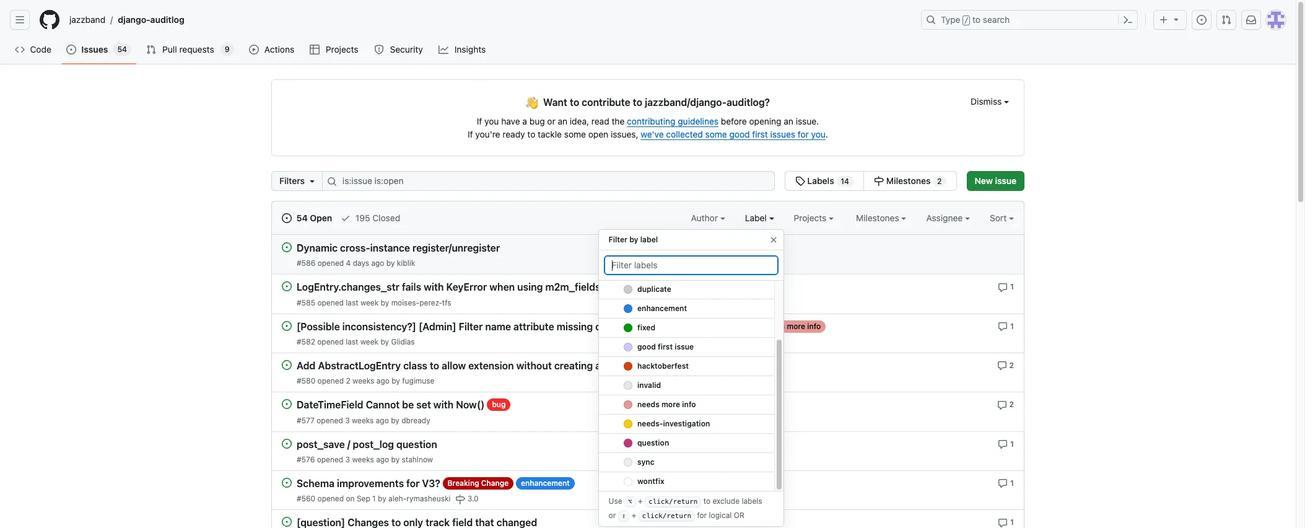 Task type: locate. For each thing, give the bounding box(es) containing it.
0 vertical spatial with
[[424, 282, 444, 293]]

with right set
[[434, 399, 454, 411]]

Filter labels text field
[[604, 255, 779, 275]]

2 some from the left
[[706, 129, 727, 139]]

question inside question link
[[637, 438, 669, 447]]

2 1 link from the top
[[999, 320, 1014, 332]]

weeks down post_save / post_log question link
[[352, 455, 374, 464]]

table image
[[310, 45, 320, 55]]

2 vertical spatial for
[[697, 511, 707, 520]]

plus image
[[1159, 15, 1169, 25]]

guidelines
[[678, 116, 719, 126]]

enhancement
[[637, 304, 687, 313], [675, 361, 724, 370], [521, 478, 570, 488]]

opened left on
[[318, 494, 344, 503]]

notifications image
[[1247, 15, 1257, 25]]

1 horizontal spatial some
[[706, 129, 727, 139]]

due
[[596, 321, 613, 332]]

3 open issue element from the top
[[282, 320, 292, 331]]

2 vertical spatial weeks
[[352, 455, 374, 464]]

1 horizontal spatial issue
[[996, 175, 1017, 186]]

issue element
[[785, 171, 957, 191]]

projects button
[[794, 211, 834, 224]]

issue opened image
[[1197, 15, 1207, 25], [67, 45, 76, 55], [282, 213, 292, 223]]

comment image for third the 1 link from the bottom
[[999, 439, 1008, 449]]

to right the class
[[430, 360, 439, 371]]

issue right 'new'
[[996, 175, 1017, 186]]

collected
[[666, 129, 703, 139]]

an left idea,
[[558, 116, 568, 126]]

2 link for datetimefield cannot be set with now()
[[998, 399, 1014, 410]]

first up hacktoberfest
[[658, 342, 673, 351]]

0 vertical spatial issue
[[996, 175, 1017, 186]]

1 link for needs more info
[[999, 281, 1014, 292]]

issue opened image left 54 open
[[282, 213, 292, 223]]

2 comment image from the top
[[999, 322, 1008, 332]]

projects right 'table' image at the top left
[[326, 44, 359, 55]]

for up aleh-rymasheuski link
[[407, 478, 420, 489]]

open issue element for [possible inconsistency?] [admin] filter name attribute missing due to empty
[[282, 320, 292, 331]]

1 vertical spatial needs more info link
[[759, 320, 826, 333]]

last for [possible inconsistency?] [admin] filter name attribute missing due to empty
[[346, 337, 358, 346]]

needs more info link for [possible inconsistency?] [admin] filter name attribute missing due to empty
[[759, 320, 826, 333]]

some down before
[[706, 129, 727, 139]]

with up perez-
[[424, 282, 444, 293]]

/ inside the post_save / post_log question #576             opened 3 weeks ago by stahlnow
[[347, 439, 350, 450]]

open issue element for schema improvements for v3?
[[282, 477, 292, 488]]

2 week from the top
[[361, 337, 379, 346]]

1 horizontal spatial first
[[753, 129, 768, 139]]

git pull request image
[[1222, 15, 1232, 25], [146, 45, 156, 55]]

1 vertical spatial milestones
[[856, 213, 902, 223]]

1 last from the top
[[346, 298, 359, 307]]

jazzband / django-auditlog
[[69, 14, 184, 25]]

read
[[592, 116, 610, 126]]

0 horizontal spatial needs
[[608, 282, 630, 291]]

#585             opened last week by moises-perez-tfs
[[297, 298, 451, 307]]

None search field
[[271, 171, 957, 191]]

post_save / post_log question link
[[297, 439, 437, 450]]

needs more info link for logentry.changes_str fails with keyerror when using m2m_fields
[[603, 281, 671, 293]]

opened down datetimefield
[[317, 416, 343, 425]]

ago up cannot
[[377, 376, 390, 386]]

2 horizontal spatial issue opened image
[[1197, 15, 1207, 25]]

1 vertical spatial you
[[812, 129, 826, 139]]

aleh-rymasheuski link
[[389, 494, 451, 503]]

needs more info
[[608, 282, 666, 291], [764, 321, 821, 331], [637, 400, 696, 409]]

table
[[644, 360, 668, 371]]

54 left open at the top left
[[297, 213, 308, 223]]

milestones inside popup button
[[856, 213, 902, 223]]

0 horizontal spatial question
[[397, 439, 437, 450]]

ago down cannot
[[376, 416, 389, 425]]

1 vertical spatial 3
[[346, 455, 350, 464]]

4 open issue element from the top
[[282, 359, 292, 370]]

to right the due in the left of the page
[[616, 321, 625, 332]]

labels
[[742, 497, 763, 506]]

needs
[[608, 282, 630, 291], [764, 321, 785, 331], [637, 400, 660, 409]]

2 open issue image from the top
[[282, 321, 292, 331]]

54 for 54 open
[[297, 213, 308, 223]]

2 vertical spatial enhancement
[[521, 478, 570, 488]]

list
[[64, 10, 914, 30]]

milestones right milestone icon
[[887, 175, 931, 186]]

54 for 54
[[117, 45, 127, 54]]

0 vertical spatial for
[[798, 129, 809, 139]]

3 comment image from the top
[[999, 479, 1008, 488]]

1 comment image from the top
[[999, 282, 1008, 292]]

1 horizontal spatial you
[[812, 129, 826, 139]]

issue opened image for rightmost the git pull request image
[[1197, 15, 1207, 25]]

1 vertical spatial projects
[[794, 213, 829, 223]]

2 vertical spatial enhancement link
[[516, 477, 575, 490]]

fugimuse link
[[402, 376, 435, 386]]

1 1 link from the top
[[999, 281, 1014, 292]]

you up you're
[[485, 116, 499, 126]]

0 horizontal spatial some
[[564, 129, 586, 139]]

tackle
[[538, 129, 562, 139]]

question
[[637, 438, 669, 447], [397, 439, 437, 450]]

or left ⇧
[[609, 511, 616, 520]]

0 vertical spatial week
[[361, 298, 379, 307]]

1 vertical spatial enhancement
[[675, 361, 724, 370]]

0 vertical spatial issue opened image
[[1197, 15, 1207, 25]]

+ right ⇧
[[632, 511, 637, 520]]

using
[[518, 282, 543, 293]]

ago
[[371, 259, 384, 268], [377, 376, 390, 386], [376, 416, 389, 425], [376, 455, 389, 464]]

2 vertical spatial needs
[[637, 400, 660, 409]]

week for logentry.changes_str fails with keyerror when using m2m_fields
[[361, 298, 379, 307]]

54 right issues
[[117, 45, 127, 54]]

open issue element for dynamic cross-instance register/unregister
[[282, 242, 292, 252]]

ago right days
[[371, 259, 384, 268]]

opened inside dynamic cross-instance register/unregister #586             opened 4 days ago by kiblik
[[318, 259, 344, 268]]

first down opening
[[753, 129, 768, 139]]

1 vertical spatial first
[[658, 342, 673, 351]]

0 vertical spatial bug
[[530, 116, 545, 126]]

comment image for 2 link for add abstractlogentry class to allow extension without creating additional table
[[998, 361, 1007, 371]]

first inside good first issue link
[[658, 342, 673, 351]]

1 vertical spatial weeks
[[352, 416, 374, 425]]

weeks
[[353, 376, 375, 386], [352, 416, 374, 425], [352, 455, 374, 464]]

bug right a
[[530, 116, 545, 126]]

projects inside popup button
[[794, 213, 829, 223]]

question inside the post_save / post_log question #576             opened 3 weeks ago by stahlnow
[[397, 439, 437, 450]]

0 vertical spatial or
[[547, 116, 556, 126]]

you down issue. at the top right of page
[[812, 129, 826, 139]]

0 horizontal spatial git pull request image
[[146, 45, 156, 55]]

issues
[[771, 129, 796, 139]]

filter left label at the top of the page
[[609, 235, 628, 244]]

or up the tackle
[[547, 116, 556, 126]]

7 open issue element from the top
[[282, 477, 292, 488]]

an
[[558, 116, 568, 126], [784, 116, 794, 126]]

0 horizontal spatial filter
[[459, 321, 483, 332]]

2 horizontal spatial more
[[787, 321, 806, 331]]

1 vertical spatial needs
[[764, 321, 785, 331]]

1 vertical spatial or
[[609, 511, 616, 520]]

#577             opened 3 weeks ago by dbready
[[297, 416, 431, 425]]

enhancement link down good first issue link
[[670, 359, 729, 372]]

an up 'issues'
[[784, 116, 794, 126]]

1 horizontal spatial question
[[637, 438, 669, 447]]

contributing
[[627, 116, 676, 126]]

0 horizontal spatial info
[[652, 282, 666, 291]]

2 horizontal spatial needs
[[764, 321, 785, 331]]

1 week from the top
[[361, 298, 379, 307]]

dismiss
[[971, 96, 1005, 107]]

opened up datetimefield
[[318, 376, 344, 386]]

if up you're
[[477, 116, 482, 126]]

opened down post_save
[[317, 455, 343, 464]]

0 vertical spatial more
[[632, 282, 650, 291]]

if
[[477, 116, 482, 126], [468, 129, 473, 139]]

issue opened image right triangle down icon
[[1197, 15, 1207, 25]]

0 horizontal spatial projects
[[326, 44, 359, 55]]

comment image
[[999, 282, 1008, 292], [999, 322, 1008, 332], [999, 479, 1008, 488]]

2 last from the top
[[346, 337, 358, 346]]

schema improvements for v3?
[[297, 478, 440, 489]]

needs more info link
[[603, 281, 671, 293], [759, 320, 826, 333], [599, 395, 774, 415]]

0 vertical spatial 2 link
[[998, 359, 1014, 371]]

0 horizontal spatial +
[[632, 511, 637, 520]]

close menu image
[[769, 235, 779, 245]]

0 horizontal spatial bug
[[492, 400, 506, 409]]

opened down the logentry.changes_str on the left of the page
[[318, 298, 344, 307]]

3 down datetimefield
[[345, 416, 350, 425]]

use ⌥ + click/return to exclude labels or ⇧ + click/return for logical or
[[609, 497, 763, 520]]

1 vertical spatial issue opened image
[[67, 45, 76, 55]]

2 vertical spatial comment image
[[999, 479, 1008, 488]]

to right want
[[570, 97, 580, 108]]

👋
[[526, 94, 538, 110]]

on
[[346, 494, 355, 503]]

to left exclude
[[704, 497, 711, 506]]

0 vertical spatial needs more info
[[608, 282, 666, 291]]

1 horizontal spatial info
[[682, 400, 696, 409]]

0 horizontal spatial an
[[558, 116, 568, 126]]

#586
[[297, 259, 316, 268]]

2 3 from the top
[[346, 455, 350, 464]]

search image
[[327, 177, 337, 187]]

/ inside jazzband / django-auditlog
[[110, 15, 113, 25]]

0 vertical spatial you
[[485, 116, 499, 126]]

filter
[[609, 235, 628, 244], [459, 321, 483, 332]]

0 vertical spatial last
[[346, 298, 359, 307]]

1 vertical spatial info
[[808, 321, 821, 331]]

ago inside the post_save / post_log question #576             opened 3 weeks ago by stahlnow
[[376, 455, 389, 464]]

0 horizontal spatial issue opened image
[[67, 45, 76, 55]]

#580             opened 2 weeks ago by fugimuse
[[297, 376, 435, 386]]

1 horizontal spatial +
[[638, 497, 643, 506]]

weeks down 'abstractlogentry'
[[353, 376, 375, 386]]

more for logentry.changes_str fails with keyerror when using m2m_fields
[[632, 282, 650, 291]]

or inside "use ⌥ + click/return to exclude labels or ⇧ + click/return for logical or"
[[609, 511, 616, 520]]

4 open issue image from the top
[[282, 399, 292, 409]]

list containing jazzband
[[64, 10, 914, 30]]

0 vertical spatial projects
[[326, 44, 359, 55]]

opened left "4" in the left of the page
[[318, 259, 344, 268]]

1 question from the left
[[637, 438, 669, 447]]

open issue element for post_save / post_log question
[[282, 438, 292, 448]]

0 vertical spatial enhancement link
[[599, 299, 774, 319]]

last down the logentry.changes_str on the left of the page
[[346, 298, 359, 307]]

post_log
[[353, 439, 394, 450]]

open issue element for add abstractlogentry class to allow extension without creating additional table
[[282, 359, 292, 370]]

enhancement link for the breaking change link
[[516, 477, 575, 490]]

6 open issue element from the top
[[282, 438, 292, 448]]

actions
[[265, 44, 294, 55]]

click/return down wontfix link
[[649, 498, 698, 506]]

some down idea,
[[564, 129, 586, 139]]

/ left post_log
[[347, 439, 350, 450]]

opened down [possible
[[317, 337, 344, 346]]

1 horizontal spatial or
[[609, 511, 616, 520]]

3
[[345, 416, 350, 425], [346, 455, 350, 464]]

195
[[356, 213, 370, 223]]

click/return
[[649, 498, 698, 506], [642, 512, 692, 520]]

command palette image
[[1124, 15, 1133, 25]]

1 vertical spatial more
[[787, 321, 806, 331]]

label
[[745, 213, 769, 223]]

enhancement down duplicate
[[637, 304, 687, 313]]

empty
[[628, 321, 657, 332]]

when
[[490, 282, 515, 293]]

if left you're
[[468, 129, 473, 139]]

open issue element
[[282, 242, 292, 252], [282, 281, 292, 291], [282, 320, 292, 331], [282, 359, 292, 370], [282, 399, 292, 409], [282, 438, 292, 448], [282, 477, 292, 488], [282, 516, 292, 527]]

enhancement link for duplicate 'link' in the bottom of the page
[[599, 299, 774, 319]]

1 open issue image from the top
[[282, 282, 292, 291]]

week down the inconsistency?] at bottom
[[361, 337, 379, 346]]

or
[[734, 511, 745, 520]]

milestones down milestone icon
[[856, 213, 902, 223]]

duplicate link
[[599, 280, 774, 299]]

3.0
[[468, 494, 479, 503]]

enhancement down good first issue link
[[675, 361, 724, 370]]

milestones 2
[[884, 175, 942, 186]]

0 horizontal spatial first
[[658, 342, 673, 351]]

/ right type
[[965, 16, 969, 25]]

/ inside type / to search
[[965, 16, 969, 25]]

good
[[730, 129, 750, 139], [637, 342, 656, 351]]

1 horizontal spatial filter
[[609, 235, 628, 244]]

opened for #577             opened
[[317, 416, 343, 425]]

0 horizontal spatial good
[[637, 342, 656, 351]]

open issue image for [possible inconsistency?] [admin] filter name attribute missing due to empty
[[282, 321, 292, 331]]

filter left the name
[[459, 321, 483, 332]]

5 open issue element from the top
[[282, 399, 292, 409]]

0 vertical spatial needs
[[608, 282, 630, 291]]

weeks up post_save / post_log question link
[[352, 416, 374, 425]]

3 open issue image from the top
[[282, 360, 292, 370]]

1 horizontal spatial /
[[347, 439, 350, 450]]

2 vertical spatial more
[[662, 400, 680, 409]]

none search field containing filters
[[271, 171, 957, 191]]

1 vertical spatial filter
[[459, 321, 483, 332]]

open issue image
[[282, 282, 292, 291], [282, 321, 292, 331], [282, 360, 292, 370], [282, 399, 292, 409], [282, 438, 292, 448], [282, 478, 292, 488], [282, 517, 292, 527]]

opened inside the post_save / post_log question #576             opened 3 weeks ago by stahlnow
[[317, 455, 343, 464]]

0 vertical spatial weeks
[[353, 376, 375, 386]]

author button
[[691, 211, 726, 224]]

fixed link
[[599, 319, 774, 338]]

0 horizontal spatial or
[[547, 116, 556, 126]]

for inside if you have a bug or an idea, read the contributing guidelines before opening an issue. if you're ready to tackle some open issues, we've collected some good first issues for you .
[[798, 129, 809, 139]]

2 question from the left
[[397, 439, 437, 450]]

labels
[[808, 175, 835, 186]]

2 open issue element from the top
[[282, 281, 292, 291]]

glidias
[[391, 337, 415, 346]]

3 down post_save / post_log question link
[[346, 455, 350, 464]]

1 vertical spatial good
[[637, 342, 656, 351]]

2 horizontal spatial info
[[808, 321, 821, 331]]

to right ready
[[528, 129, 536, 139]]

1 vertical spatial comment image
[[999, 322, 1008, 332]]

2 link for add abstractlogentry class to allow extension without creating additional table
[[998, 359, 1014, 371]]

label
[[641, 235, 658, 244]]

triangle down image
[[307, 176, 317, 186]]

1 vertical spatial needs more info
[[764, 321, 821, 331]]

question up "stahlnow" link at the left bottom of page
[[397, 439, 437, 450]]

5 open issue image from the top
[[282, 438, 292, 448]]

needs more info for logentry.changes_str fails with keyerror when using m2m_fields
[[608, 282, 666, 291]]

opened for #580             opened
[[318, 376, 344, 386]]

4 1 link from the top
[[999, 477, 1014, 488]]

by down instance
[[387, 259, 395, 268]]

new
[[975, 175, 993, 186]]

comment image for info
[[999, 282, 1008, 292]]

enhancement link right change
[[516, 477, 575, 490]]

git pull request image left pull
[[146, 45, 156, 55]]

1 vertical spatial git pull request image
[[146, 45, 156, 55]]

2 2 link from the top
[[998, 399, 1014, 410]]

week up the inconsistency?] at bottom
[[361, 298, 379, 307]]

label button
[[745, 211, 774, 224]]

menu
[[598, 202, 784, 528]]

for down issue. at the top right of page
[[798, 129, 809, 139]]

moises-
[[391, 298, 420, 307]]

1 2 link from the top
[[998, 359, 1014, 371]]

fails
[[402, 282, 422, 293]]

good inside if you have a bug or an idea, read the contributing guidelines before opening an issue. if you're ready to tackle some open issues, we've collected some good first issues for you .
[[730, 129, 750, 139]]

add
[[297, 360, 316, 371]]

1 an from the left
[[558, 116, 568, 126]]

1 vertical spatial 54
[[297, 213, 308, 223]]

cannot
[[366, 399, 400, 411]]

2 vertical spatial needs more info link
[[599, 395, 774, 415]]

by inside the post_save / post_log question #576             opened 3 weeks ago by stahlnow
[[391, 455, 400, 464]]

open
[[589, 129, 609, 139]]

by left "stahlnow"
[[391, 455, 400, 464]]

enhancement for enhancement link related to the breaking change link
[[521, 478, 570, 488]]

0 vertical spatial git pull request image
[[1222, 15, 1232, 25]]

first
[[753, 129, 768, 139], [658, 342, 673, 351]]

2
[[938, 177, 942, 186], [1010, 361, 1014, 370], [346, 376, 351, 386], [1010, 400, 1014, 409]]

/ left django- at the left
[[110, 15, 113, 25]]

question down needs-
[[637, 438, 669, 447]]

1 horizontal spatial issue opened image
[[282, 213, 292, 223]]

2 vertical spatial info
[[682, 400, 696, 409]]

issue opened image inside 54 open link
[[282, 213, 292, 223]]

author
[[691, 213, 721, 223]]

good down fixed
[[637, 342, 656, 351]]

projects down labels
[[794, 213, 829, 223]]

0 vertical spatial comment image
[[999, 282, 1008, 292]]

by left aleh-
[[378, 494, 387, 503]]

milestone image
[[456, 495, 466, 505]]

2 vertical spatial issue opened image
[[282, 213, 292, 223]]

good down before
[[730, 129, 750, 139]]

0 vertical spatial enhancement
[[637, 304, 687, 313]]

open issue element for logentry.changes_str fails with keyerror when using m2m_fields
[[282, 281, 292, 291]]

needs more info for [possible inconsistency?] [admin] filter name attribute missing due to empty
[[764, 321, 821, 331]]

a
[[523, 116, 527, 126]]

0 vertical spatial +
[[638, 497, 643, 506]]

0 horizontal spatial you
[[485, 116, 499, 126]]

idea,
[[570, 116, 589, 126]]

issue opened image for the left the git pull request image
[[67, 45, 76, 55]]

ago down post_log
[[376, 455, 389, 464]]

milestone image
[[874, 176, 884, 186]]

54 open
[[294, 213, 332, 223]]

add abstractlogentry class to allow extension without creating additional table link
[[297, 360, 668, 371]]

click/return down wontfix
[[642, 512, 692, 520]]

comment image
[[998, 361, 1007, 371], [998, 400, 1007, 410], [999, 439, 1008, 449], [999, 518, 1008, 528]]

+ right the ⌥
[[638, 497, 643, 506]]

0 vertical spatial needs more info link
[[603, 281, 671, 293]]

[possible
[[297, 321, 340, 332]]

1 vertical spatial week
[[361, 337, 379, 346]]

dismiss button
[[971, 95, 1010, 108]]

milestones inside issue element
[[887, 175, 931, 186]]

enhancement link up spec.lookup_kwarg
[[599, 299, 774, 319]]

1 vertical spatial 2 link
[[998, 399, 1014, 410]]

last up 'abstractlogentry'
[[346, 337, 358, 346]]

issue opened image left issues
[[67, 45, 76, 55]]

to inside if you have a bug or an idea, read the contributing guidelines before opening an issue. if you're ready to tackle some open issues, we've collected some good first issues for you .
[[528, 129, 536, 139]]

missing
[[557, 321, 593, 332]]

1 open issue element from the top
[[282, 242, 292, 252]]

new issue
[[975, 175, 1017, 186]]

0 horizontal spatial 54
[[117, 45, 127, 54]]

spec.lookup_kwarg
[[662, 322, 754, 332]]

for inside "use ⌥ + click/return to exclude labels or ⇧ + click/return for logical or"
[[697, 511, 707, 520]]

ago inside dynamic cross-instance register/unregister #586             opened 4 days ago by kiblik
[[371, 259, 384, 268]]

1 horizontal spatial an
[[784, 116, 794, 126]]

kiblik link
[[397, 259, 415, 268]]

opened for #585             opened
[[318, 298, 344, 307]]

1 vertical spatial click/return
[[642, 512, 692, 520]]

invalid link
[[599, 376, 774, 395]]

bug right now()
[[492, 400, 506, 409]]

0 vertical spatial 54
[[117, 45, 127, 54]]

milestones
[[887, 175, 931, 186], [856, 213, 902, 223]]

play image
[[249, 45, 259, 55]]

enhancement right change
[[521, 478, 570, 488]]

0 vertical spatial good
[[730, 129, 750, 139]]

0 horizontal spatial issue
[[675, 342, 694, 351]]

issue down fixed link
[[675, 342, 694, 351]]

to inside "use ⌥ + click/return to exclude labels or ⇧ + click/return for logical or"
[[704, 497, 711, 506]]

for left logical
[[697, 511, 707, 520]]

labels 14
[[805, 175, 850, 186]]

0 horizontal spatial if
[[468, 129, 473, 139]]

1 horizontal spatial for
[[697, 511, 707, 520]]

git pull request image left notifications image
[[1222, 15, 1232, 25]]

1 vertical spatial last
[[346, 337, 358, 346]]

6 open issue image from the top
[[282, 478, 292, 488]]

1 3 from the top
[[345, 416, 350, 425]]

issue
[[996, 175, 1017, 186], [675, 342, 694, 351]]

0 vertical spatial milestones
[[887, 175, 931, 186]]



Task type: vqa. For each thing, say whether or not it's contained in the screenshot.
star image
no



Task type: describe. For each thing, give the bounding box(es) containing it.
Search all issues text field
[[322, 171, 775, 191]]

search
[[983, 14, 1010, 25]]

14
[[841, 177, 850, 186]]

info for [possible inconsistency?] [admin] filter name attribute missing due to empty
[[808, 321, 821, 331]]

issues
[[81, 44, 108, 55]]

add abstractlogentry class to allow extension without creating additional table
[[297, 360, 668, 371]]

needs for logentry.changes_str fails with keyerror when using m2m_fields
[[608, 282, 630, 291]]

0 vertical spatial if
[[477, 116, 482, 126]]

milestones for milestones 2
[[887, 175, 931, 186]]

2 vertical spatial needs more info
[[637, 400, 696, 409]]

check image
[[341, 213, 351, 223]]

attribute
[[514, 321, 555, 332]]

rymasheuski
[[407, 494, 451, 503]]

[possible inconsistency?] [admin] filter name attribute missing due to empty spec.lookup_kwarg
[[297, 321, 754, 332]]

the
[[612, 116, 625, 126]]

195 closed
[[353, 213, 400, 223]]

closed
[[373, 213, 400, 223]]

weeks for abstractlogentry
[[353, 376, 375, 386]]

hacktoberfest link
[[599, 357, 774, 376]]

7 open issue image from the top
[[282, 517, 292, 527]]

to up contributing
[[633, 97, 643, 108]]

⇧
[[622, 512, 626, 520]]

more for [possible inconsistency?] [admin] filter name attribute missing due to empty
[[787, 321, 806, 331]]

5 1 link from the top
[[999, 516, 1014, 528]]

milestones for milestones
[[856, 213, 902, 223]]

bug inside if you have a bug or an idea, read the contributing guidelines before opening an issue. if you're ready to tackle some open issues, we've collected some good first issues for you .
[[530, 116, 545, 126]]

schema improvements for v3? link
[[297, 478, 440, 489]]

8 open issue element from the top
[[282, 516, 292, 527]]

improvements
[[337, 478, 404, 489]]

1 horizontal spatial needs
[[637, 400, 660, 409]]

open issue image for add abstractlogentry class to allow extension without creating additional table
[[282, 360, 292, 370]]

ready
[[503, 129, 525, 139]]

logentry.changes_str fails with keyerror when using m2m_fields
[[297, 282, 601, 293]]

code image
[[15, 45, 25, 55]]

logical
[[709, 511, 732, 520]]

allow
[[442, 360, 466, 371]]

sep
[[357, 494, 370, 503]]

without
[[517, 360, 552, 371]]

needs for [possible inconsistency?] [admin] filter name attribute missing due to empty
[[764, 321, 785, 331]]

jazzband link
[[64, 10, 110, 30]]

comment image for fifth the 1 link from the top
[[999, 518, 1008, 528]]

⌥
[[628, 498, 632, 506]]

2 inside "milestones 2"
[[938, 177, 942, 186]]

m2m_fields
[[546, 282, 601, 293]]

9
[[225, 45, 230, 54]]

filters
[[279, 175, 305, 186]]

by left label at the top of the page
[[630, 235, 639, 244]]

breaking change
[[448, 478, 509, 488]]

open issue element for datetimefield cannot be set with now()
[[282, 399, 292, 409]]

1 horizontal spatial git pull request image
[[1222, 15, 1232, 25]]

logentry.changes_str
[[297, 282, 400, 293]]

graph image
[[439, 45, 449, 55]]

question link
[[599, 434, 774, 453]]

sync link
[[599, 453, 774, 472]]

insights
[[455, 44, 486, 55]]

by left 'moises-'
[[381, 298, 389, 307]]

1 vertical spatial if
[[468, 129, 473, 139]]

dynamic cross-instance register/unregister #586             opened 4 days ago by kiblik
[[297, 243, 500, 268]]

1 vertical spatial enhancement link
[[670, 359, 729, 372]]

opening
[[750, 116, 782, 126]]

open issue image for post_save / post_log question
[[282, 438, 292, 448]]

1 link for breaking change
[[999, 477, 1014, 488]]

menu containing filter by label
[[598, 202, 784, 528]]

django-auditlog link
[[113, 10, 189, 30]]

triangle down image
[[1172, 14, 1182, 24]]

you're
[[476, 129, 500, 139]]

set
[[417, 399, 431, 411]]

class
[[403, 360, 428, 371]]

security
[[390, 44, 423, 55]]

enhancement for enhancement link to the middle
[[675, 361, 724, 370]]

sort button
[[990, 211, 1014, 224]]

breaking change link
[[443, 477, 514, 490]]

#577
[[297, 416, 315, 425]]

keyerror
[[446, 282, 487, 293]]

django-
[[118, 14, 150, 25]]

we've
[[641, 129, 664, 139]]

by down the inconsistency?] at bottom
[[381, 337, 389, 346]]

datetimefield cannot be set with now()
[[297, 399, 485, 411]]

additional
[[596, 360, 642, 371]]

open issue image for datetimefield cannot be set with now()
[[282, 399, 292, 409]]

by inside dynamic cross-instance register/unregister #586             opened 4 days ago by kiblik
[[387, 259, 395, 268]]

filter by label
[[609, 235, 658, 244]]

sync
[[637, 457, 655, 467]]

auditlog
[[150, 14, 184, 25]]

tag image
[[796, 176, 805, 186]]

or inside if you have a bug or an idea, read the contributing guidelines before opening an issue. if you're ready to tackle some open issues, we've collected some good first issues for you .
[[547, 116, 556, 126]]

1 link for logentry.changes_str fails with keyerror when using m2m_fields
[[999, 320, 1014, 332]]

shield image
[[374, 45, 384, 55]]

type / to search
[[941, 14, 1010, 25]]

info for logentry.changes_str fails with keyerror when using m2m_fields
[[652, 282, 666, 291]]

4
[[346, 259, 351, 268]]

stahlnow link
[[402, 455, 433, 464]]

by left fugimuse
[[392, 376, 400, 386]]

extension
[[469, 360, 514, 371]]

new issue link
[[967, 171, 1025, 191]]

1 some from the left
[[564, 129, 586, 139]]

jazzband
[[69, 14, 105, 25]]

actions link
[[244, 40, 300, 59]]

weeks inside the post_save / post_log question #576             opened 3 weeks ago by stahlnow
[[352, 455, 374, 464]]

security link
[[369, 40, 429, 59]]

3 inside the post_save / post_log question #576             opened 3 weeks ago by stahlnow
[[346, 455, 350, 464]]

#560             opened on sep 1 by aleh-rymasheuski
[[297, 494, 451, 503]]

assignee button
[[927, 211, 971, 224]]

first inside if you have a bug or an idea, read the contributing guidelines before opening an issue. if you're ready to tackle some open issues, we've collected some good first issues for you .
[[753, 129, 768, 139]]

0 horizontal spatial for
[[407, 478, 420, 489]]

v3?
[[422, 478, 440, 489]]

stahlnow
[[402, 455, 433, 464]]

1 vertical spatial +
[[632, 511, 637, 520]]

by down datetimefield cannot be set with now() link at the left of the page
[[391, 416, 400, 425]]

inconsistency?]
[[343, 321, 416, 332]]

open issue image
[[282, 242, 292, 252]]

/ for jazzband
[[110, 15, 113, 25]]

fugimuse
[[402, 376, 435, 386]]

.
[[826, 129, 828, 139]]

dbready link
[[402, 416, 431, 425]]

before
[[721, 116, 747, 126]]

milestones button
[[856, 211, 907, 224]]

comment image for 2 link corresponding to datetimefield cannot be set with now()
[[998, 400, 1007, 410]]

tfs
[[442, 298, 451, 307]]

to left search
[[973, 14, 981, 25]]

abstractlogentry
[[318, 360, 401, 371]]

name
[[485, 321, 511, 332]]

kiblik
[[397, 259, 415, 268]]

2 an from the left
[[784, 116, 794, 126]]

week for [possible inconsistency?] [admin] filter name attribute missing due to empty
[[361, 337, 379, 346]]

👋 want to contribute to jazzband/django-auditlog?
[[526, 94, 770, 110]]

datetimefield
[[297, 399, 364, 411]]

#585
[[297, 298, 315, 307]]

projects link
[[305, 40, 364, 59]]

0 vertical spatial filter
[[609, 235, 628, 244]]

needs-
[[637, 419, 663, 428]]

/ for type
[[965, 16, 969, 25]]

1 vertical spatial issue
[[675, 342, 694, 351]]

pull
[[162, 44, 177, 55]]

we've collected some good first issues for you link
[[641, 129, 826, 139]]

/ for post_save
[[347, 439, 350, 450]]

cross-
[[340, 243, 370, 254]]

open issue image for logentry.changes_str fails with keyerror when using m2m_fields
[[282, 282, 292, 291]]

#582             opened last week by glidias
[[297, 337, 415, 346]]

1 vertical spatial with
[[434, 399, 454, 411]]

Issues search field
[[322, 171, 775, 191]]

weeks for cannot
[[352, 416, 374, 425]]

open issue image for schema improvements for v3?
[[282, 478, 292, 488]]

jazzband/django-
[[645, 97, 727, 108]]

use
[[609, 497, 623, 506]]

3 1 link from the top
[[999, 438, 1014, 449]]

last for logentry.changes_str fails with keyerror when using m2m_fields
[[346, 298, 359, 307]]

opened for #560             opened
[[318, 494, 344, 503]]

schema
[[297, 478, 335, 489]]

comment image for with
[[999, 322, 1008, 332]]

now()
[[456, 399, 485, 411]]

0 vertical spatial click/return
[[649, 498, 698, 506]]

195 closed link
[[341, 211, 400, 224]]

opened for #582             opened
[[317, 337, 344, 346]]

homepage image
[[40, 10, 59, 30]]



